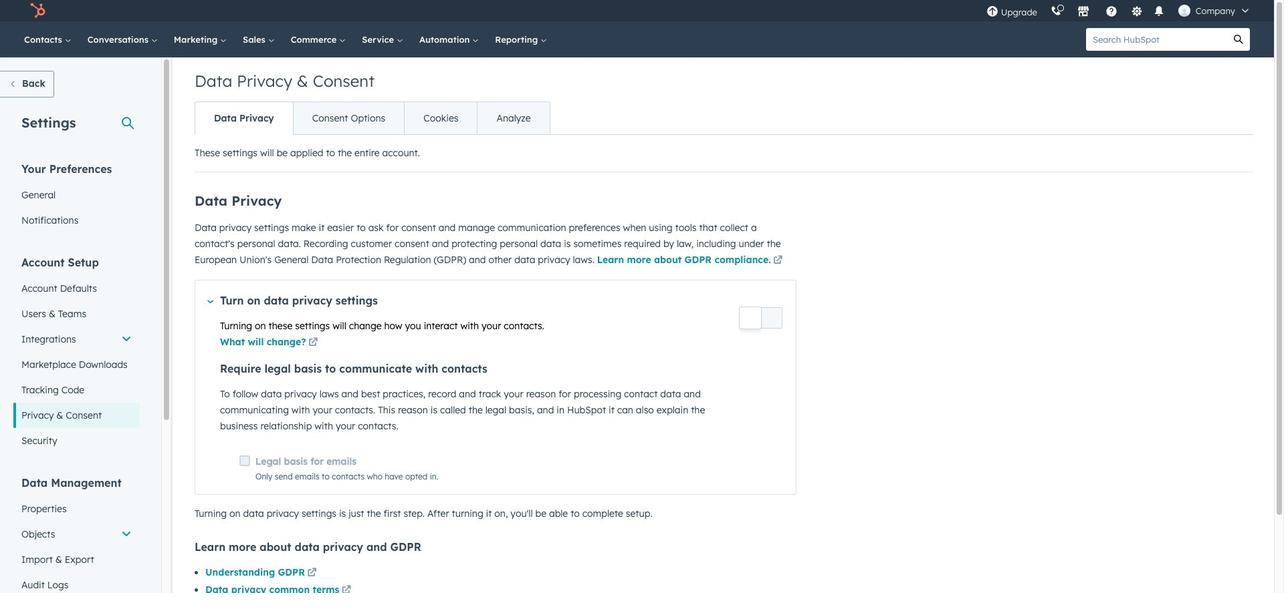 Task type: locate. For each thing, give the bounding box(es) containing it.
0 horizontal spatial link opens in a new window image
[[308, 336, 318, 352]]

navigation
[[195, 102, 550, 135]]

link opens in a new window image
[[308, 336, 318, 352], [342, 584, 351, 594]]

menu
[[980, 0, 1258, 21]]

Search HubSpot search field
[[1086, 28, 1227, 51]]

0 vertical spatial link opens in a new window image
[[308, 336, 318, 352]]

link opens in a new window image
[[773, 253, 783, 270], [773, 256, 783, 266], [308, 338, 318, 348], [307, 566, 317, 583], [307, 569, 317, 579], [342, 587, 351, 594]]

1 horizontal spatial link opens in a new window image
[[342, 584, 351, 594]]

caret image
[[207, 300, 214, 304]]



Task type: describe. For each thing, give the bounding box(es) containing it.
account setup element
[[13, 255, 140, 454]]

1 vertical spatial link opens in a new window image
[[342, 584, 351, 594]]

jacob simon image
[[1178, 5, 1190, 17]]

data management element
[[13, 476, 140, 594]]

marketplaces image
[[1077, 6, 1089, 18]]

your preferences element
[[13, 162, 140, 233]]



Task type: vqa. For each thing, say whether or not it's contained in the screenshot.
Link opens in a new window image
yes



